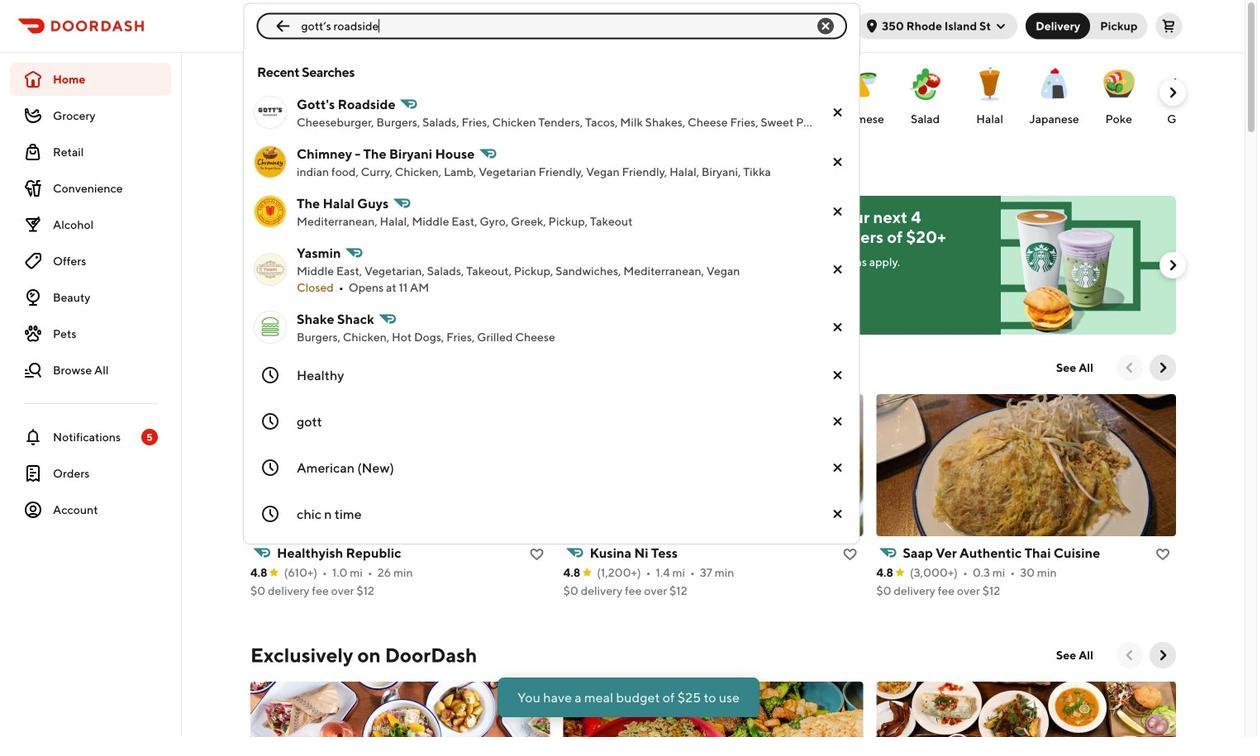 Task type: describe. For each thing, give the bounding box(es) containing it.
2 delete recent search result image from the top
[[828, 260, 848, 279]]

1 delete recent search result image from the top
[[828, 152, 848, 172]]

1 delete recent search result image from the top
[[828, 103, 848, 122]]

2 delete recent search result image from the top
[[828, 202, 848, 222]]

return from search image
[[273, 16, 293, 36]]

clear search input image
[[816, 16, 836, 36]]

4 delete recent search result image from the top
[[828, 365, 848, 385]]

6 delete recent search result image from the top
[[828, 458, 848, 478]]

0 items, open order cart image
[[1163, 19, 1176, 33]]



Task type: vqa. For each thing, say whether or not it's contained in the screenshot.
the leftmost Fries
no



Task type: locate. For each thing, give the bounding box(es) containing it.
None button
[[1026, 13, 1091, 39], [1081, 13, 1148, 39], [1026, 13, 1091, 39], [1081, 13, 1148, 39]]

3 delete recent search result image from the top
[[828, 317, 848, 337]]

0 vertical spatial delete recent search result image
[[828, 152, 848, 172]]

1 vertical spatial delete recent search result image
[[828, 202, 848, 222]]

delete recent search result image
[[828, 103, 848, 122], [828, 260, 848, 279], [828, 317, 848, 337], [828, 365, 848, 385], [828, 412, 848, 432], [828, 458, 848, 478], [828, 504, 848, 524]]

5 delete recent search result image from the top
[[828, 412, 848, 432]]

list box
[[243, 50, 860, 545]]

Store search: begin typing to search for stores available on DoorDash text field
[[301, 18, 803, 34]]

previous button of carousel image
[[1122, 360, 1138, 376]]

toggle order method (delivery or pickup) option group
[[1026, 13, 1148, 39]]

7 delete recent search result image from the top
[[828, 504, 848, 524]]

next button of carousel image
[[1165, 84, 1181, 101], [1165, 257, 1181, 274], [1155, 360, 1171, 376], [1155, 647, 1171, 664]]

delete recent search result image
[[828, 152, 848, 172], [828, 202, 848, 222]]

previous button of carousel image
[[1122, 647, 1138, 664]]



